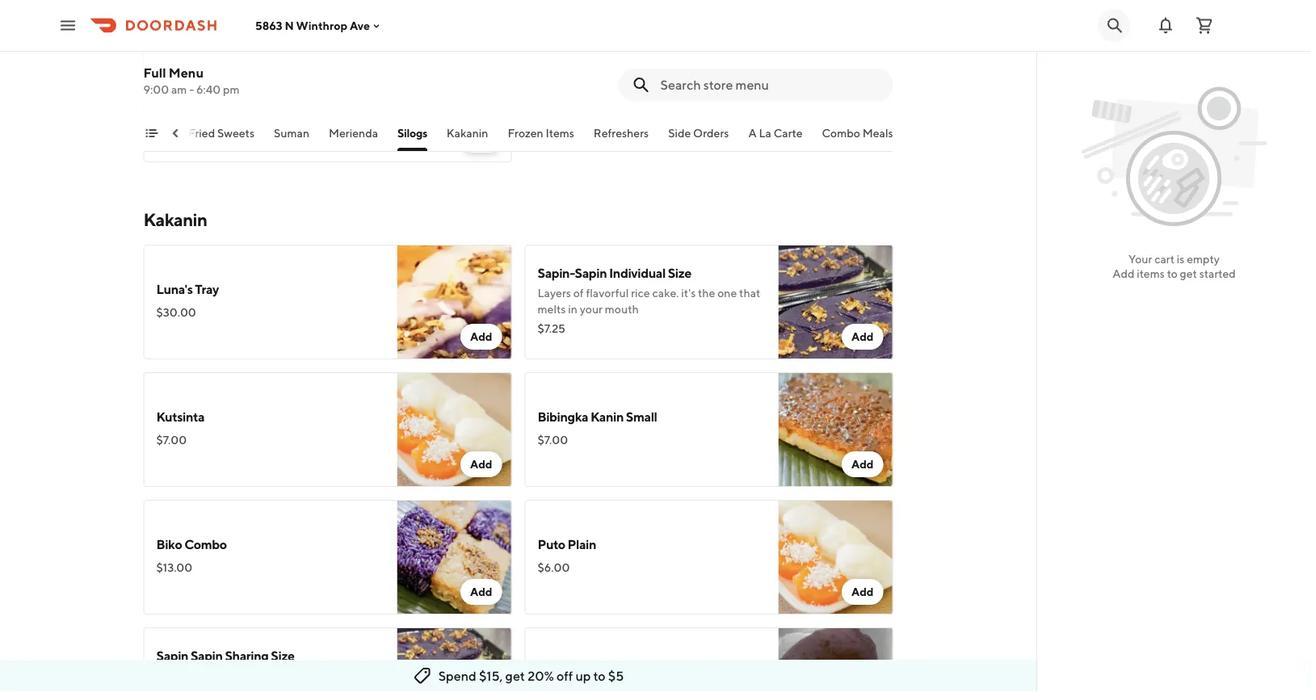 Task type: describe. For each thing, give the bounding box(es) containing it.
1 vertical spatial kakanin
[[143, 209, 207, 230]]

plain
[[568, 537, 596, 552]]

merienda button
[[329, 125, 378, 151]]

luna's
[[156, 282, 193, 297]]

one for individual
[[718, 286, 737, 300]]

is
[[1177, 252, 1185, 266]]

ube halaya image
[[778, 628, 893, 692]]

side orders button
[[668, 125, 729, 151]]

1 vertical spatial combo
[[184, 537, 227, 552]]

refreshers button
[[594, 125, 649, 151]]

sapin for sapin
[[191, 648, 223, 664]]

pm
[[223, 83, 239, 96]]

empty
[[1187, 252, 1220, 266]]

add for sapin-sapin individual size
[[851, 330, 874, 343]]

bibingka kanin small
[[538, 409, 657, 425]]

small
[[626, 409, 657, 425]]

ube halaya
[[538, 664, 603, 680]]

kakanin button
[[447, 125, 488, 151]]

sapin sapin sharing size image
[[397, 628, 512, 692]]

$6.00
[[538, 561, 570, 574]]

fried
[[188, 126, 215, 140]]

0 items, open order cart image
[[1195, 16, 1214, 35]]

started
[[1199, 267, 1236, 280]]

fried sweets button
[[188, 125, 255, 151]]

refreshers
[[594, 126, 649, 140]]

layers for sapin-
[[538, 286, 571, 300]]

kutsinta image
[[397, 372, 512, 487]]

side orders
[[668, 126, 729, 140]]

melts for sapin
[[156, 685, 185, 692]]

$30.00
[[156, 306, 196, 319]]

0 horizontal spatial get
[[505, 669, 525, 684]]

up
[[576, 669, 591, 684]]

in for sapin
[[187, 685, 196, 692]]

melts for sapin-
[[538, 303, 566, 316]]

add for biko combo
[[470, 585, 492, 599]]

add inside 'your cart is empty add items to get started'
[[1113, 267, 1135, 280]]

one for sharing
[[336, 669, 356, 683]]

biko combo
[[156, 537, 227, 552]]

carte
[[774, 126, 803, 140]]

bibingka
[[538, 409, 588, 425]]

that for individual
[[739, 286, 761, 300]]

rice for individual
[[631, 286, 650, 300]]

$13.00
[[156, 561, 192, 574]]

add button for puto plain
[[842, 579, 883, 605]]

1 horizontal spatial kakanin
[[447, 126, 488, 140]]

of for sapin
[[192, 669, 202, 683]]

silogs
[[398, 126, 427, 140]]

notification bell image
[[1156, 16, 1175, 35]]

show menu categories image
[[145, 127, 158, 140]]

combo meals button
[[822, 125, 893, 151]]

scroll menu navigation left image
[[169, 127, 182, 140]]

of for sapin-
[[573, 286, 584, 300]]

to for up
[[593, 669, 606, 684]]

am
[[171, 83, 187, 96]]

cake. for individual
[[652, 286, 679, 300]]

$7.25
[[538, 322, 565, 335]]

sharing
[[225, 648, 269, 664]]

add button for luna's tray
[[460, 324, 502, 350]]

9:00
[[143, 83, 169, 96]]

kanin
[[590, 409, 624, 425]]

luna's tray image
[[397, 245, 512, 360]]

fried sweets
[[188, 126, 255, 140]]

la
[[759, 126, 771, 140]]

items
[[546, 126, 574, 140]]

mouth for sharing
[[224, 685, 257, 692]]

in for sapin-
[[568, 303, 578, 316]]

halaya
[[564, 664, 603, 680]]

5863 n winthrop ave button
[[255, 19, 383, 32]]

$7.00 for bibingka kanin small
[[538, 433, 568, 447]]

-
[[189, 83, 194, 96]]

full menu 9:00 am - 6:40 pm
[[143, 65, 239, 96]]

individual
[[609, 265, 666, 281]]

tray
[[195, 282, 219, 297]]



Task type: vqa. For each thing, say whether or not it's contained in the screenshot.
Biko in the left of the page
yes



Task type: locate. For each thing, give the bounding box(es) containing it.
0 horizontal spatial flavorful
[[205, 669, 247, 683]]

ube
[[538, 664, 562, 680]]

1 horizontal spatial get
[[1180, 267, 1197, 280]]

cake. inside sapin-sapin individual size layers of flavorful rice cake. it's the one that melts in your mouth $7.25
[[652, 286, 679, 300]]

that inside sapin sapin sharing size layers of flavorful rice cake. it's the one that melts in your mouth
[[358, 669, 379, 683]]

to inside 'your cart is empty add items to get started'
[[1167, 267, 1178, 280]]

0 vertical spatial cake.
[[652, 286, 679, 300]]

sapin
[[575, 265, 607, 281], [156, 648, 188, 664], [191, 648, 223, 664]]

1 horizontal spatial the
[[698, 286, 715, 300]]

frozen items button
[[508, 125, 574, 151]]

cake. left it's on the top right of page
[[652, 286, 679, 300]]

bibingka kanin small image
[[778, 372, 893, 487]]

biko combo image
[[397, 500, 512, 615]]

0 horizontal spatial layers
[[156, 669, 190, 683]]

your inside sapin sapin sharing size layers of flavorful rice cake. it's the one that melts in your mouth
[[198, 685, 221, 692]]

sapin-sapin individual size image
[[778, 245, 893, 360]]

rice inside sapin sapin sharing size layers of flavorful rice cake. it's the one that melts in your mouth
[[250, 669, 269, 683]]

combo right biko
[[184, 537, 227, 552]]

sisilog
[[156, 76, 193, 92]]

sapin-
[[538, 265, 575, 281]]

the inside sapin sapin sharing size layers of flavorful rice cake. it's the one that melts in your mouth
[[317, 669, 334, 683]]

a la carte button
[[748, 125, 803, 151]]

biko
[[156, 537, 182, 552]]

that inside sapin-sapin individual size layers of flavorful rice cake. it's the one that melts in your mouth $7.25
[[739, 286, 761, 300]]

layers inside sapin-sapin individual size layers of flavorful rice cake. it's the one that melts in your mouth $7.25
[[538, 286, 571, 300]]

$7.00 down kutsinta
[[156, 433, 187, 447]]

your cart is empty add items to get started
[[1113, 252, 1236, 280]]

$14.00
[[156, 117, 193, 130]]

layers
[[538, 286, 571, 300], [156, 669, 190, 683]]

size for individual
[[668, 265, 692, 281]]

suman button
[[274, 125, 309, 151]]

get down is
[[1180, 267, 1197, 280]]

0 vertical spatial to
[[1167, 267, 1178, 280]]

puto plain
[[538, 537, 596, 552]]

add button for bibingka kanin small
[[842, 452, 883, 477]]

ave
[[350, 19, 370, 32]]

1 vertical spatial layers
[[156, 669, 190, 683]]

open menu image
[[58, 16, 78, 35]]

cake.
[[652, 286, 679, 300], [271, 669, 298, 683]]

of inside sapin-sapin individual size layers of flavorful rice cake. it's the one that melts in your mouth $7.25
[[573, 286, 584, 300]]

kutsinta
[[156, 409, 205, 425]]

6:40
[[196, 83, 221, 96]]

0 horizontal spatial the
[[317, 669, 334, 683]]

0 vertical spatial mouth
[[605, 303, 639, 316]]

1 vertical spatial your
[[198, 685, 221, 692]]

sapin-sapin individual size layers of flavorful rice cake. it's the one that melts in your mouth $7.25
[[538, 265, 761, 335]]

to
[[1167, 267, 1178, 280], [593, 669, 606, 684]]

0 vertical spatial the
[[698, 286, 715, 300]]

puto
[[538, 537, 565, 552]]

sapin for sapin-
[[575, 265, 607, 281]]

1 horizontal spatial of
[[573, 286, 584, 300]]

full
[[143, 65, 166, 80]]

1 horizontal spatial layers
[[538, 286, 571, 300]]

size inside sapin sapin sharing size layers of flavorful rice cake. it's the one that melts in your mouth
[[271, 648, 295, 664]]

layers for sapin
[[156, 669, 190, 683]]

0 horizontal spatial $7.00
[[156, 433, 187, 447]]

rice down individual
[[631, 286, 650, 300]]

cake. left it's
[[271, 669, 298, 683]]

1 horizontal spatial sapin
[[191, 648, 223, 664]]

it's
[[300, 669, 315, 683]]

$7.00 down bibingka on the bottom
[[538, 433, 568, 447]]

0 vertical spatial that
[[739, 286, 761, 300]]

$15,
[[479, 669, 503, 684]]

size up it's on the top right of page
[[668, 265, 692, 281]]

to down cart
[[1167, 267, 1178, 280]]

0 vertical spatial kakanin
[[447, 126, 488, 140]]

1 horizontal spatial melts
[[538, 303, 566, 316]]

that right it's on the top right of page
[[739, 286, 761, 300]]

0 horizontal spatial cake.
[[271, 669, 298, 683]]

one inside sapin sapin sharing size layers of flavorful rice cake. it's the one that melts in your mouth
[[336, 669, 356, 683]]

melts inside sapin sapin sharing size layers of flavorful rice cake. it's the one that melts in your mouth
[[156, 685, 185, 692]]

1 vertical spatial cake.
[[271, 669, 298, 683]]

the
[[698, 286, 715, 300], [317, 669, 334, 683]]

$5
[[608, 669, 624, 684]]

get right $15,
[[505, 669, 525, 684]]

your
[[1129, 252, 1152, 266]]

the for individual
[[698, 286, 715, 300]]

0 horizontal spatial in
[[187, 685, 196, 692]]

combo meals
[[822, 126, 893, 140]]

1 horizontal spatial your
[[580, 303, 603, 316]]

0 horizontal spatial melts
[[156, 685, 185, 692]]

1 vertical spatial the
[[317, 669, 334, 683]]

1 horizontal spatial flavorful
[[586, 286, 629, 300]]

cart
[[1155, 252, 1175, 266]]

your
[[580, 303, 603, 316], [198, 685, 221, 692]]

frozen
[[508, 126, 543, 140]]

flavorful down sharing
[[205, 669, 247, 683]]

0 horizontal spatial combo
[[184, 537, 227, 552]]

1 vertical spatial in
[[187, 685, 196, 692]]

kakanin
[[447, 126, 488, 140], [143, 209, 207, 230]]

1 horizontal spatial $7.00
[[538, 433, 568, 447]]

mouth inside sapin sapin sharing size layers of flavorful rice cake. it's the one that melts in your mouth
[[224, 685, 257, 692]]

that for sharing
[[358, 669, 379, 683]]

your inside sapin-sapin individual size layers of flavorful rice cake. it's the one that melts in your mouth $7.25
[[580, 303, 603, 316]]

spend $15, get 20% off up to $5
[[438, 669, 624, 684]]

combo left "meals" at the right of page
[[822, 126, 860, 140]]

add
[[470, 133, 492, 146], [1113, 267, 1135, 280], [470, 330, 492, 343], [851, 330, 874, 343], [470, 458, 492, 471], [851, 458, 874, 471], [470, 585, 492, 599], [851, 585, 874, 599]]

meals
[[863, 126, 893, 140]]

1 vertical spatial mouth
[[224, 685, 257, 692]]

mouth inside sapin-sapin individual size layers of flavorful rice cake. it's the one that melts in your mouth $7.25
[[605, 303, 639, 316]]

0 horizontal spatial one
[[336, 669, 356, 683]]

0 horizontal spatial rice
[[250, 669, 269, 683]]

rice for sharing
[[250, 669, 269, 683]]

0 vertical spatial size
[[668, 265, 692, 281]]

1 vertical spatial size
[[271, 648, 295, 664]]

0 horizontal spatial kakanin
[[143, 209, 207, 230]]

to right up
[[593, 669, 606, 684]]

rice
[[631, 286, 650, 300], [250, 669, 269, 683]]

1 horizontal spatial that
[[739, 286, 761, 300]]

combo inside button
[[822, 126, 860, 140]]

0 horizontal spatial that
[[358, 669, 379, 683]]

mouth down sharing
[[224, 685, 257, 692]]

1 $7.00 from the left
[[156, 433, 187, 447]]

mouth
[[605, 303, 639, 316], [224, 685, 257, 692]]

flavorful for sharing
[[205, 669, 247, 683]]

add for luna's tray
[[470, 330, 492, 343]]

melts inside sapin-sapin individual size layers of flavorful rice cake. it's the one that melts in your mouth $7.25
[[538, 303, 566, 316]]

menu
[[169, 65, 204, 80]]

add button for kutsinta
[[460, 452, 502, 477]]

winthrop
[[296, 19, 347, 32]]

0 horizontal spatial your
[[198, 685, 221, 692]]

add button
[[460, 127, 502, 153], [460, 324, 502, 350], [842, 324, 883, 350], [460, 452, 502, 477], [842, 452, 883, 477], [460, 579, 502, 605], [842, 579, 883, 605]]

0 horizontal spatial sapin
[[156, 648, 188, 664]]

sweets
[[217, 126, 255, 140]]

that right it's
[[358, 669, 379, 683]]

2 horizontal spatial sapin
[[575, 265, 607, 281]]

your for sharing
[[198, 685, 221, 692]]

one right it's
[[336, 669, 356, 683]]

in inside sapin-sapin individual size layers of flavorful rice cake. it's the one that melts in your mouth $7.25
[[568, 303, 578, 316]]

layers inside sapin sapin sharing size layers of flavorful rice cake. it's the one that melts in your mouth
[[156, 669, 190, 683]]

the right it's on the top right of page
[[698, 286, 715, 300]]

flavorful down individual
[[586, 286, 629, 300]]

it's
[[681, 286, 696, 300]]

add for puto plain
[[851, 585, 874, 599]]

kakanin right silogs
[[447, 126, 488, 140]]

size inside sapin-sapin individual size layers of flavorful rice cake. it's the one that melts in your mouth $7.25
[[668, 265, 692, 281]]

mouth down individual
[[605, 303, 639, 316]]

0 horizontal spatial to
[[593, 669, 606, 684]]

size for sharing
[[271, 648, 295, 664]]

spend
[[438, 669, 476, 684]]

0 vertical spatial of
[[573, 286, 584, 300]]

1 vertical spatial to
[[593, 669, 606, 684]]

1 vertical spatial get
[[505, 669, 525, 684]]

0 vertical spatial melts
[[538, 303, 566, 316]]

a
[[748, 126, 757, 140]]

1 vertical spatial of
[[192, 669, 202, 683]]

melts
[[538, 303, 566, 316], [156, 685, 185, 692]]

2 $7.00 from the left
[[538, 433, 568, 447]]

1 horizontal spatial one
[[718, 286, 737, 300]]

one inside sapin-sapin individual size layers of flavorful rice cake. it's the one that melts in your mouth $7.25
[[718, 286, 737, 300]]

1 vertical spatial melts
[[156, 685, 185, 692]]

luna's tray
[[156, 282, 219, 297]]

1 horizontal spatial to
[[1167, 267, 1178, 280]]

suman
[[274, 126, 309, 140]]

n
[[285, 19, 294, 32]]

rice inside sapin-sapin individual size layers of flavorful rice cake. it's the one that melts in your mouth $7.25
[[631, 286, 650, 300]]

puto plain image
[[778, 500, 893, 615]]

off
[[557, 669, 573, 684]]

0 vertical spatial layers
[[538, 286, 571, 300]]

flavorful
[[586, 286, 629, 300], [205, 669, 247, 683]]

that
[[739, 286, 761, 300], [358, 669, 379, 683]]

size right sharing
[[271, 648, 295, 664]]

the inside sapin-sapin individual size layers of flavorful rice cake. it's the one that melts in your mouth $7.25
[[698, 286, 715, 300]]

one right it's on the top right of page
[[718, 286, 737, 300]]

flavorful inside sapin sapin sharing size layers of flavorful rice cake. it's the one that melts in your mouth
[[205, 669, 247, 683]]

flavorful inside sapin-sapin individual size layers of flavorful rice cake. it's the one that melts in your mouth $7.25
[[586, 286, 629, 300]]

add button for biko combo
[[460, 579, 502, 605]]

1 vertical spatial rice
[[250, 669, 269, 683]]

a la carte
[[748, 126, 803, 140]]

get
[[1180, 267, 1197, 280], [505, 669, 525, 684]]

1 horizontal spatial combo
[[822, 126, 860, 140]]

one
[[718, 286, 737, 300], [336, 669, 356, 683]]

1 horizontal spatial cake.
[[652, 286, 679, 300]]

get inside 'your cart is empty add items to get started'
[[1180, 267, 1197, 280]]

of inside sapin sapin sharing size layers of flavorful rice cake. it's the one that melts in your mouth
[[192, 669, 202, 683]]

$7.00
[[156, 433, 187, 447], [538, 433, 568, 447]]

flavorful for individual
[[586, 286, 629, 300]]

orders
[[693, 126, 729, 140]]

add for bibingka kanin small
[[851, 458, 874, 471]]

in
[[568, 303, 578, 316], [187, 685, 196, 692]]

side
[[668, 126, 691, 140]]

0 vertical spatial your
[[580, 303, 603, 316]]

Item Search search field
[[660, 76, 880, 94]]

0 horizontal spatial size
[[271, 648, 295, 664]]

1 vertical spatial one
[[336, 669, 356, 683]]

cake. for sharing
[[271, 669, 298, 683]]

frozen items
[[508, 126, 574, 140]]

your for individual
[[580, 303, 603, 316]]

0 vertical spatial one
[[718, 286, 737, 300]]

in inside sapin sapin sharing size layers of flavorful rice cake. it's the one that melts in your mouth
[[187, 685, 196, 692]]

the right it's
[[317, 669, 334, 683]]

mouth for individual
[[605, 303, 639, 316]]

0 vertical spatial flavorful
[[586, 286, 629, 300]]

5863 n winthrop ave
[[255, 19, 370, 32]]

1 horizontal spatial mouth
[[605, 303, 639, 316]]

combo
[[822, 126, 860, 140], [184, 537, 227, 552]]

0 horizontal spatial of
[[192, 669, 202, 683]]

1 horizontal spatial in
[[568, 303, 578, 316]]

1 horizontal spatial size
[[668, 265, 692, 281]]

1 horizontal spatial rice
[[631, 286, 650, 300]]

cake. inside sapin sapin sharing size layers of flavorful rice cake. it's the one that melts in your mouth
[[271, 669, 298, 683]]

1 vertical spatial that
[[358, 669, 379, 683]]

0 vertical spatial combo
[[822, 126, 860, 140]]

merienda
[[329, 126, 378, 140]]

to for items
[[1167, 267, 1178, 280]]

add for kutsinta
[[470, 458, 492, 471]]

0 vertical spatial get
[[1180, 267, 1197, 280]]

items
[[1137, 267, 1165, 280]]

$7.00 for kutsinta
[[156, 433, 187, 447]]

20%
[[528, 669, 554, 684]]

0 horizontal spatial mouth
[[224, 685, 257, 692]]

rice down sharing
[[250, 669, 269, 683]]

0 vertical spatial rice
[[631, 286, 650, 300]]

5863
[[255, 19, 282, 32]]

0 vertical spatial in
[[568, 303, 578, 316]]

the for sharing
[[317, 669, 334, 683]]

sapin inside sapin-sapin individual size layers of flavorful rice cake. it's the one that melts in your mouth $7.25
[[575, 265, 607, 281]]

sapin sapin sharing size layers of flavorful rice cake. it's the one that melts in your mouth
[[156, 648, 379, 692]]

1 vertical spatial flavorful
[[205, 669, 247, 683]]

kakanin up luna's
[[143, 209, 207, 230]]



